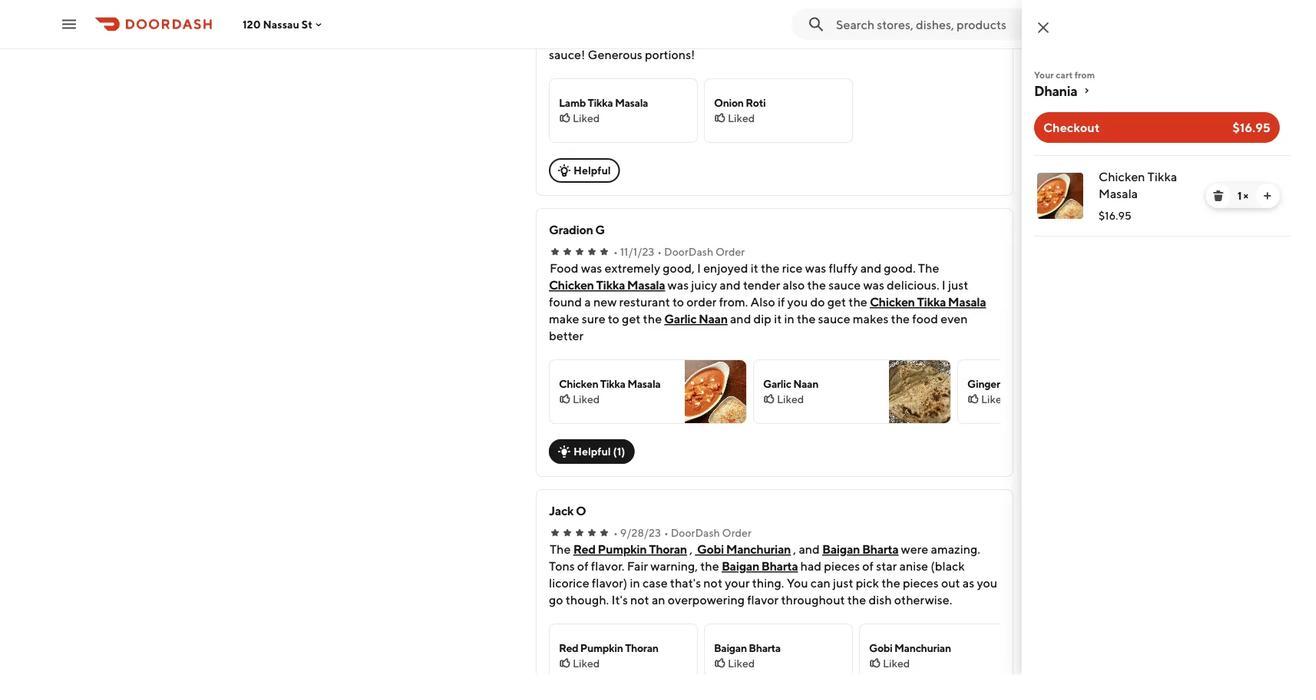 Task type: locate. For each thing, give the bounding box(es) containing it.
liked for gobi
[[883, 657, 911, 670]]

0 horizontal spatial naan
[[699, 311, 728, 326]]

open menu image
[[60, 15, 78, 33]]

baigan
[[823, 542, 860, 556], [722, 559, 760, 573], [714, 642, 747, 654]]

1 vertical spatial $16.95
[[1099, 209, 1132, 222]]

your
[[1035, 69, 1054, 80]]

0 vertical spatial naan
[[699, 311, 728, 326]]

2 vertical spatial bharta
[[749, 642, 781, 654]]

order for chicken tikka masala
[[716, 245, 745, 258]]

11/1/23
[[620, 245, 655, 258]]

helpful button
[[549, 158, 620, 183]]

•
[[614, 245, 618, 258], [658, 245, 662, 258], [614, 527, 618, 539], [664, 527, 669, 539]]

0 horizontal spatial chicken tikka masala image
[[685, 360, 747, 423]]

1 vertical spatial chicken tikka masala
[[559, 378, 661, 390]]

doordash up gobi manchurian button
[[671, 527, 720, 539]]

pumpkin
[[598, 542, 647, 556], [581, 642, 623, 654]]

• 11/1/23 • doordash order
[[614, 245, 745, 258]]

chicken tikka masala button
[[549, 277, 665, 293], [870, 293, 987, 310]]

chicken tikka masala image down "garlic naan" 'button'
[[685, 360, 747, 423]]

1
[[1238, 189, 1242, 202]]

bharta
[[862, 542, 899, 556], [762, 559, 798, 573], [749, 642, 781, 654]]

helpful inside button
[[574, 445, 611, 458]]

0 vertical spatial order
[[716, 245, 745, 258]]

doordash
[[664, 245, 714, 258], [671, 527, 720, 539]]

baigan bharta baigan bharta
[[722, 542, 899, 573]]

helpful inside button
[[574, 164, 611, 177]]

ginger ale
[[968, 378, 1019, 390]]

thoran
[[649, 542, 687, 556], [625, 642, 659, 654]]

1 vertical spatial garlic
[[763, 378, 792, 390]]

manchurian inside button
[[726, 542, 791, 556]]

1 horizontal spatial gobi
[[869, 642, 893, 654]]

red
[[574, 542, 596, 556], [559, 642, 579, 654]]

0 vertical spatial doordash
[[664, 245, 714, 258]]

0 vertical spatial chicken tikka masala
[[1099, 169, 1178, 201]]

0 vertical spatial baigan
[[823, 542, 860, 556]]

liked
[[573, 112, 600, 124], [728, 112, 755, 124], [573, 393, 600, 406], [777, 393, 805, 406], [982, 393, 1009, 406], [573, 657, 600, 670], [728, 657, 755, 670], [883, 657, 911, 670]]

chicken tikka masala image
[[1038, 173, 1084, 219], [685, 360, 747, 423]]

chicken
[[1099, 169, 1146, 184], [549, 278, 594, 292], [870, 295, 915, 309], [559, 378, 599, 390]]

1 vertical spatial helpful
[[574, 445, 611, 458]]

1 horizontal spatial garlic
[[763, 378, 792, 390]]

1 vertical spatial gobi
[[869, 642, 893, 654]]

helpful left (1)
[[574, 445, 611, 458]]

ale
[[1002, 378, 1019, 390]]

liked for lamb
[[573, 112, 600, 124]]

dhania link
[[1035, 81, 1280, 100]]

jack
[[549, 503, 574, 518]]

masala
[[615, 96, 648, 109], [1099, 186, 1138, 201], [627, 278, 665, 292], [949, 295, 987, 309], [628, 378, 661, 390]]

0 vertical spatial gobi manchurian
[[695, 542, 791, 556]]

0 vertical spatial garlic
[[665, 311, 697, 326]]

$16.95
[[1233, 120, 1271, 135], [1099, 209, 1132, 222]]

0 vertical spatial chicken tikka masala image
[[1038, 173, 1084, 219]]

1 vertical spatial red pumpkin thoran
[[559, 642, 659, 654]]

naan
[[699, 311, 728, 326], [794, 378, 819, 390]]

nassau
[[263, 18, 300, 31]]

chicken tikka masala chicken tikka masala garlic naan
[[549, 278, 987, 326]]

1 vertical spatial gobi manchurian
[[869, 642, 952, 654]]

bharta for baigan bharta baigan bharta
[[862, 542, 899, 556]]

1 vertical spatial pumpkin
[[581, 642, 623, 654]]

1 horizontal spatial naan
[[794, 378, 819, 390]]

bharta for baigan bharta
[[749, 642, 781, 654]]

helpful (1)
[[574, 445, 626, 458]]

order up chicken tikka masala chicken tikka masala garlic naan
[[716, 245, 745, 258]]

0 horizontal spatial garlic
[[665, 311, 697, 326]]

helpful up g
[[574, 164, 611, 177]]

0 horizontal spatial manchurian
[[726, 542, 791, 556]]

0 vertical spatial $16.95
[[1233, 120, 1271, 135]]

cart
[[1056, 69, 1073, 80]]

add one to cart image
[[1262, 190, 1274, 202]]

gradion g
[[549, 222, 605, 237]]

chicken tikka masala image down "checkout"
[[1038, 173, 1084, 219]]

baigan bharta button
[[823, 541, 899, 558], [722, 558, 798, 575]]

0 horizontal spatial baigan bharta button
[[722, 558, 798, 575]]

1 horizontal spatial $16.95
[[1233, 120, 1271, 135]]

helpful
[[574, 164, 611, 177], [574, 445, 611, 458]]

120 nassau st button
[[243, 18, 325, 31]]

garlic naan image
[[889, 360, 951, 423]]

order up gobi manchurian button
[[722, 527, 752, 539]]

1 vertical spatial manchurian
[[895, 642, 952, 654]]

liked for garlic
[[777, 393, 805, 406]]

chicken tikka masala
[[1099, 169, 1178, 201], [559, 378, 661, 390]]

0 vertical spatial red
[[574, 542, 596, 556]]

gobi manchurian
[[695, 542, 791, 556], [869, 642, 952, 654]]

1 horizontal spatial manchurian
[[895, 642, 952, 654]]

garlic
[[665, 311, 697, 326], [763, 378, 792, 390]]

1 helpful from the top
[[574, 164, 611, 177]]

order for red pumpkin thoran
[[722, 527, 752, 539]]

onion
[[714, 96, 744, 109]]

2 helpful from the top
[[574, 445, 611, 458]]

pumpkin inside button
[[598, 542, 647, 556]]

0 vertical spatial bharta
[[862, 542, 899, 556]]

9/28/23
[[620, 527, 661, 539]]

manchurian
[[726, 542, 791, 556], [895, 642, 952, 654]]

0 vertical spatial gobi
[[697, 542, 724, 556]]

doordash right 11/1/23 at top
[[664, 245, 714, 258]]

liked for onion
[[728, 112, 755, 124]]

2 vertical spatial baigan
[[714, 642, 747, 654]]

0 vertical spatial thoran
[[649, 542, 687, 556]]

0 horizontal spatial chicken tikka masala
[[559, 378, 661, 390]]

doordash for red pumpkin thoran
[[671, 527, 720, 539]]

0 vertical spatial helpful
[[574, 164, 611, 177]]

gobi
[[697, 542, 724, 556], [869, 642, 893, 654]]

0 horizontal spatial gobi manchurian
[[695, 542, 791, 556]]

red inside button
[[574, 542, 596, 556]]

tikka
[[588, 96, 613, 109], [1148, 169, 1178, 184], [596, 278, 625, 292], [917, 295, 946, 309], [600, 378, 626, 390]]

o
[[576, 503, 586, 518]]

0 horizontal spatial $16.95
[[1099, 209, 1132, 222]]

red pumpkin thoran
[[574, 542, 687, 556], [559, 642, 659, 654]]

×
[[1244, 189, 1249, 202]]

0 vertical spatial pumpkin
[[598, 542, 647, 556]]

doordash for chicken tikka masala
[[664, 245, 714, 258]]

checkout
[[1044, 120, 1100, 135]]

order
[[716, 245, 745, 258], [722, 527, 752, 539]]

0 vertical spatial manchurian
[[726, 542, 791, 556]]

0 horizontal spatial gobi
[[697, 542, 724, 556]]

1 vertical spatial order
[[722, 527, 752, 539]]

1 vertical spatial red
[[559, 642, 579, 654]]

• right 9/28/23
[[664, 527, 669, 539]]

from
[[1075, 69, 1095, 80]]

jack o
[[549, 503, 586, 518]]

1 vertical spatial doordash
[[671, 527, 720, 539]]



Task type: vqa. For each thing, say whether or not it's contained in the screenshot.
Chicken Tikka Masala DoorDash
yes



Task type: describe. For each thing, give the bounding box(es) containing it.
remove item from cart image
[[1213, 190, 1225, 202]]

liked for ginger
[[982, 393, 1009, 406]]

• 9/28/23 • doordash order
[[614, 527, 752, 539]]

lamb tikka masala
[[559, 96, 648, 109]]

1 ×
[[1238, 189, 1249, 202]]

0 horizontal spatial chicken tikka masala button
[[549, 277, 665, 293]]

• left 11/1/23 at top
[[614, 245, 618, 258]]

g
[[596, 222, 605, 237]]

helpful for helpful (1)
[[574, 445, 611, 458]]

liked for chicken
[[573, 393, 600, 406]]

1 horizontal spatial baigan bharta button
[[823, 541, 899, 558]]

gobi inside button
[[697, 542, 724, 556]]

1 vertical spatial bharta
[[762, 559, 798, 573]]

helpful (1) button
[[549, 439, 635, 464]]

1 horizontal spatial chicken tikka masala image
[[1038, 173, 1084, 219]]

dhania
[[1035, 82, 1078, 99]]

1 vertical spatial chicken tikka masala image
[[685, 360, 747, 423]]

1 vertical spatial naan
[[794, 378, 819, 390]]

$16.95 for chicken tikka masala
[[1099, 209, 1132, 222]]

baigan bharta
[[714, 642, 781, 654]]

1 vertical spatial thoran
[[625, 642, 659, 654]]

liked for red
[[573, 657, 600, 670]]

baigan for baigan bharta baigan bharta
[[823, 542, 860, 556]]

120
[[243, 18, 261, 31]]

lamb
[[559, 96, 586, 109]]

1 horizontal spatial chicken tikka masala button
[[870, 293, 987, 310]]

st
[[302, 18, 313, 31]]

helpful for helpful
[[574, 164, 611, 177]]

tikka inside 'chicken tikka masala'
[[1148, 169, 1178, 184]]

baigan for baigan bharta
[[714, 642, 747, 654]]

(1)
[[613, 445, 626, 458]]

gobi manchurian button
[[695, 541, 791, 558]]

ginger
[[968, 378, 1001, 390]]

close image
[[1035, 18, 1053, 37]]

1 horizontal spatial chicken tikka masala
[[1099, 169, 1178, 201]]

120 nassau st
[[243, 18, 313, 31]]

1 vertical spatial baigan
[[722, 559, 760, 573]]

gradion
[[549, 222, 593, 237]]

• right 11/1/23 at top
[[658, 245, 662, 258]]

garlic naan button
[[665, 310, 728, 327]]

your cart from
[[1035, 69, 1095, 80]]

garlic naan
[[763, 378, 819, 390]]

roti
[[746, 96, 766, 109]]

naan inside chicken tikka masala chicken tikka masala garlic naan
[[699, 311, 728, 326]]

thoran inside button
[[649, 542, 687, 556]]

liked for baigan
[[728, 657, 755, 670]]

masala inside 'chicken tikka masala'
[[1099, 186, 1138, 201]]

• up red pumpkin thoran button
[[614, 527, 618, 539]]

1 horizontal spatial gobi manchurian
[[869, 642, 952, 654]]

onion roti
[[714, 96, 766, 109]]

red pumpkin thoran button
[[574, 541, 687, 558]]

0 vertical spatial red pumpkin thoran
[[574, 542, 687, 556]]

garlic inside chicken tikka masala chicken tikka masala garlic naan
[[665, 311, 697, 326]]

$16.95 for checkout
[[1233, 120, 1271, 135]]



